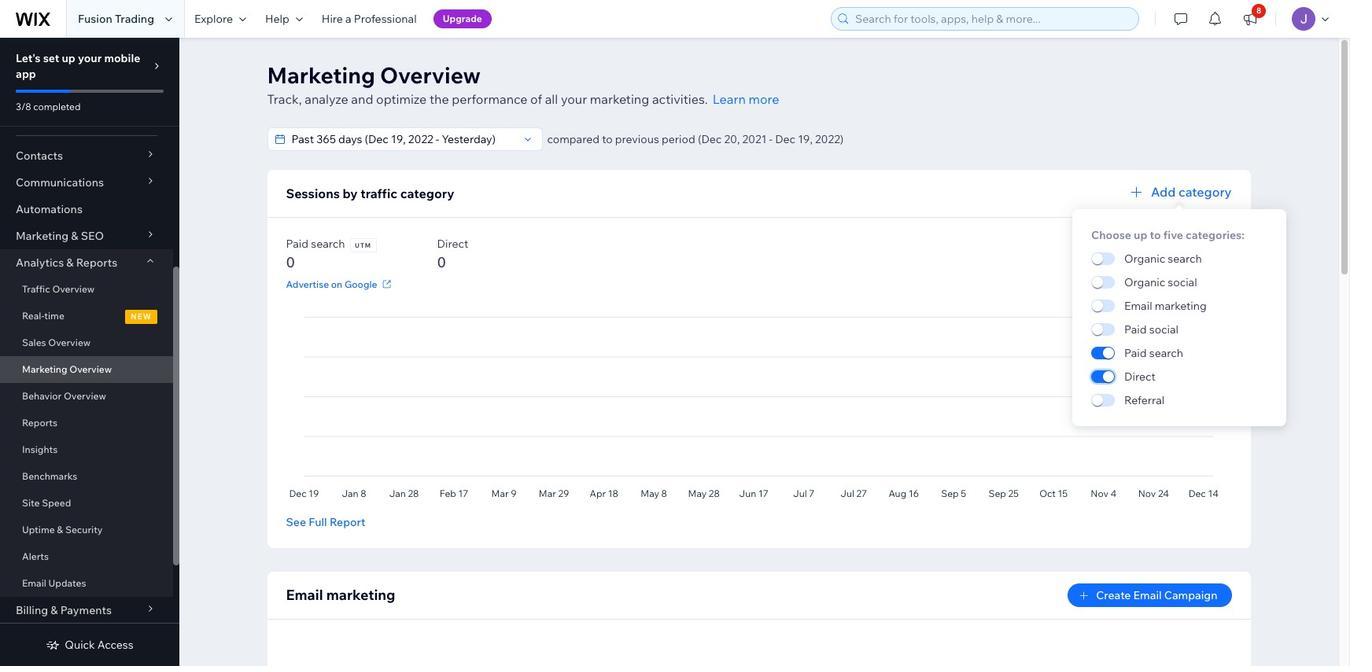 Task type: locate. For each thing, give the bounding box(es) containing it.
direct for direct 0
[[437, 237, 469, 251]]

1 horizontal spatial email marketing
[[1125, 299, 1208, 313]]

your
[[78, 51, 102, 65], [561, 91, 587, 107]]

analytics & reports button
[[0, 250, 173, 276]]

traffic overview link
[[0, 276, 173, 303]]

overview inside marketing overview track, analyze and optimize the performance of all your marketing activities. learn more
[[380, 61, 481, 89]]

automations
[[16, 202, 83, 216]]

1 vertical spatial marketing
[[1156, 299, 1208, 313]]

organic for organic social
[[1125, 276, 1166, 290]]

billing & payments button
[[0, 598, 173, 624]]

1 horizontal spatial your
[[561, 91, 587, 107]]

2 horizontal spatial marketing
[[1156, 299, 1208, 313]]

social down organic social
[[1150, 323, 1179, 337]]

traffic overview
[[22, 283, 95, 295]]

& inside popup button
[[71, 229, 78, 243]]

seo
[[81, 229, 104, 243]]

overview for sales overview
[[48, 337, 91, 349]]

& inside dropdown button
[[66, 256, 74, 270]]

your left the mobile
[[78, 51, 102, 65]]

sidebar element
[[0, 38, 179, 667]]

previous
[[615, 132, 660, 146]]

None field
[[287, 128, 518, 150]]

overview for traffic overview
[[52, 283, 95, 295]]

compared
[[548, 132, 600, 146]]

site speed link
[[0, 490, 173, 517]]

20,
[[725, 132, 740, 146]]

learn
[[713, 91, 746, 107]]

0 horizontal spatial to
[[602, 132, 613, 146]]

(dec
[[698, 132, 722, 146]]

1 horizontal spatial marketing
[[590, 91, 650, 107]]

organic up organic social
[[1125, 252, 1166, 266]]

1 horizontal spatial direct
[[1125, 370, 1156, 384]]

& down marketing & seo
[[66, 256, 74, 270]]

paid down paid social
[[1125, 346, 1148, 361]]

1 vertical spatial organic
[[1125, 276, 1166, 290]]

-
[[770, 132, 773, 146]]

create
[[1097, 589, 1132, 603]]

social down organic search
[[1169, 276, 1198, 290]]

0 vertical spatial to
[[602, 132, 613, 146]]

paid down organic social
[[1125, 323, 1148, 337]]

mobile
[[104, 51, 140, 65]]

app
[[16, 67, 36, 81]]

marketing for marketing overview track, analyze and optimize the performance of all your marketing activities. learn more
[[267, 61, 375, 89]]

organic down organic search
[[1125, 276, 1166, 290]]

email down alerts
[[22, 578, 46, 590]]

overview for marketing overview track, analyze and optimize the performance of all your marketing activities. learn more
[[380, 61, 481, 89]]

sales overview link
[[0, 330, 173, 357]]

up right set
[[62, 51, 75, 65]]

category right traffic
[[400, 186, 455, 202]]

social for organic social
[[1169, 276, 1198, 290]]

social
[[1169, 276, 1198, 290], [1150, 323, 1179, 337]]

advertise on google
[[286, 278, 378, 290]]

marketing down organic social
[[1156, 299, 1208, 313]]

0 vertical spatial paid search
[[286, 237, 345, 251]]

3/8 completed
[[16, 101, 81, 113]]

hire a professional link
[[312, 0, 426, 38]]

0 vertical spatial marketing
[[590, 91, 650, 107]]

0 vertical spatial marketing
[[267, 61, 375, 89]]

0 horizontal spatial 0
[[286, 253, 295, 272]]

email right create
[[1134, 589, 1163, 603]]

overview down marketing overview link at the bottom of page
[[64, 390, 106, 402]]

email marketing
[[1125, 299, 1208, 313], [286, 587, 396, 605]]

search left utm
[[311, 237, 345, 251]]

alerts link
[[0, 544, 173, 571]]

behavior overview
[[22, 390, 106, 402]]

overview up the
[[380, 61, 481, 89]]

& inside 'popup button'
[[51, 604, 58, 618]]

category right add
[[1179, 184, 1232, 200]]

email inside button
[[1134, 589, 1163, 603]]

1 vertical spatial direct
[[1125, 370, 1156, 384]]

email marketing down organic social
[[1125, 299, 1208, 313]]

overview up "marketing overview"
[[48, 337, 91, 349]]

billing & payments
[[16, 604, 112, 618]]

marketing up analytics
[[16, 229, 69, 243]]

help button
[[256, 0, 312, 38]]

& for billing
[[51, 604, 58, 618]]

search down paid social
[[1150, 346, 1184, 361]]

marketing up "previous"
[[590, 91, 650, 107]]

1 vertical spatial marketing
[[16, 229, 69, 243]]

sessions
[[286, 186, 340, 202]]

upgrade button
[[434, 9, 492, 28]]

up right the choose
[[1134, 228, 1148, 242]]

marketing up analyze
[[267, 61, 375, 89]]

let's set up your mobile app
[[16, 51, 140, 81]]

dec
[[776, 132, 796, 146]]

1 horizontal spatial category
[[1179, 184, 1232, 200]]

to
[[602, 132, 613, 146], [1151, 228, 1162, 242]]

1 vertical spatial social
[[1150, 323, 1179, 337]]

email inside sidebar element
[[22, 578, 46, 590]]

email marketing down the "report"
[[286, 587, 396, 605]]

category inside button
[[1179, 184, 1232, 200]]

marketing inside popup button
[[16, 229, 69, 243]]

reports down seo
[[76, 256, 117, 270]]

2021
[[743, 132, 767, 146]]

&
[[71, 229, 78, 243], [66, 256, 74, 270], [57, 524, 63, 536], [51, 604, 58, 618]]

direct
[[437, 237, 469, 251], [1125, 370, 1156, 384]]

0 vertical spatial email marketing
[[1125, 299, 1208, 313]]

email up paid social
[[1125, 299, 1153, 313]]

sessions by traffic category
[[286, 186, 455, 202]]

0 vertical spatial organic
[[1125, 252, 1166, 266]]

marketing inside marketing overview track, analyze and optimize the performance of all your marketing activities. learn more
[[267, 61, 375, 89]]

reports link
[[0, 410, 173, 437]]

paid social
[[1125, 323, 1179, 337]]

your right all
[[561, 91, 587, 107]]

marketing for marketing overview
[[22, 364, 67, 376]]

0 vertical spatial reports
[[76, 256, 117, 270]]

1 horizontal spatial paid search
[[1125, 346, 1184, 361]]

organic
[[1125, 252, 1166, 266], [1125, 276, 1166, 290]]

to left five
[[1151, 228, 1162, 242]]

the
[[430, 91, 449, 107]]

email down see
[[286, 587, 323, 605]]

1 vertical spatial email marketing
[[286, 587, 396, 605]]

& left seo
[[71, 229, 78, 243]]

direct for direct
[[1125, 370, 1156, 384]]

1 vertical spatial paid
[[1125, 323, 1148, 337]]

0 horizontal spatial email marketing
[[286, 587, 396, 605]]

& right uptime
[[57, 524, 63, 536]]

0 horizontal spatial marketing
[[326, 587, 396, 605]]

0 vertical spatial direct
[[437, 237, 469, 251]]

hire a professional
[[322, 12, 417, 26]]

overview down analytics & reports
[[52, 283, 95, 295]]

new
[[131, 312, 152, 322]]

explore
[[194, 12, 233, 26]]

0 vertical spatial search
[[311, 237, 345, 251]]

learn more link
[[713, 90, 780, 109]]

more
[[749, 91, 780, 107]]

overview for marketing overview
[[69, 364, 112, 376]]

contacts button
[[0, 142, 173, 169]]

insights link
[[0, 437, 173, 464]]

access
[[97, 638, 134, 653]]

& right billing
[[51, 604, 58, 618]]

marketing down the "report"
[[326, 587, 396, 605]]

behavior overview link
[[0, 383, 173, 410]]

organic search
[[1125, 252, 1203, 266]]

1 horizontal spatial reports
[[76, 256, 117, 270]]

email
[[1125, 299, 1153, 313], [22, 578, 46, 590], [286, 587, 323, 605], [1134, 589, 1163, 603]]

see full report button
[[286, 516, 366, 530]]

to left "previous"
[[602, 132, 613, 146]]

1 0 from the left
[[286, 253, 295, 272]]

add category button
[[1128, 183, 1232, 202]]

paid up advertise
[[286, 237, 309, 251]]

1 horizontal spatial 0
[[437, 253, 446, 272]]

automations link
[[0, 196, 173, 223]]

paid search up advertise
[[286, 237, 345, 251]]

overview down sales overview link
[[69, 364, 112, 376]]

0 vertical spatial your
[[78, 51, 102, 65]]

marketing up behavior
[[22, 364, 67, 376]]

overview for behavior overview
[[64, 390, 106, 402]]

2 0 from the left
[[437, 253, 446, 272]]

0 vertical spatial social
[[1169, 276, 1198, 290]]

0 horizontal spatial up
[[62, 51, 75, 65]]

site speed
[[22, 498, 71, 509]]

1 vertical spatial your
[[561, 91, 587, 107]]

0 horizontal spatial your
[[78, 51, 102, 65]]

0 vertical spatial paid
[[286, 237, 309, 251]]

reports up insights
[[22, 417, 57, 429]]

2 vertical spatial marketing
[[22, 364, 67, 376]]

search
[[311, 237, 345, 251], [1169, 252, 1203, 266], [1150, 346, 1184, 361]]

let's
[[16, 51, 41, 65]]

1 horizontal spatial to
[[1151, 228, 1162, 242]]

analytics
[[16, 256, 64, 270]]

Search for tools, apps, help & more... field
[[851, 8, 1134, 30]]

1 vertical spatial up
[[1134, 228, 1148, 242]]

real-time
[[22, 310, 64, 322]]

0 vertical spatial up
[[62, 51, 75, 65]]

0 horizontal spatial direct
[[437, 237, 469, 251]]

search down five
[[1169, 252, 1203, 266]]

& for analytics
[[66, 256, 74, 270]]

1 horizontal spatial up
[[1134, 228, 1148, 242]]

marketing
[[590, 91, 650, 107], [1156, 299, 1208, 313], [326, 587, 396, 605]]

insights
[[22, 444, 58, 456]]

0 horizontal spatial reports
[[22, 417, 57, 429]]

benchmarks
[[22, 471, 77, 483]]

1 organic from the top
[[1125, 252, 1166, 266]]

campaign
[[1165, 589, 1218, 603]]

2 organic from the top
[[1125, 276, 1166, 290]]

paid search
[[286, 237, 345, 251], [1125, 346, 1184, 361]]

2022)
[[816, 132, 844, 146]]

choose
[[1092, 228, 1132, 242]]

paid search down paid social
[[1125, 346, 1184, 361]]



Task type: describe. For each thing, give the bounding box(es) containing it.
performance
[[452, 91, 528, 107]]

uptime & security
[[22, 524, 103, 536]]

8
[[1257, 6, 1262, 16]]

google
[[345, 278, 378, 290]]

1 vertical spatial to
[[1151, 228, 1162, 242]]

uptime & security link
[[0, 517, 173, 544]]

social for paid social
[[1150, 323, 1179, 337]]

marketing inside marketing overview track, analyze and optimize the performance of all your marketing activities. learn more
[[590, 91, 650, 107]]

19,
[[798, 132, 813, 146]]

real-
[[22, 310, 44, 322]]

completed
[[33, 101, 81, 113]]

quick
[[65, 638, 95, 653]]

categories:
[[1186, 228, 1246, 242]]

full
[[309, 516, 327, 530]]

add
[[1152, 184, 1176, 200]]

set
[[43, 51, 59, 65]]

site
[[22, 498, 40, 509]]

reports inside dropdown button
[[76, 256, 117, 270]]

direct 0
[[437, 237, 469, 272]]

speed
[[42, 498, 71, 509]]

0 horizontal spatial category
[[400, 186, 455, 202]]

traffic
[[361, 186, 398, 202]]

communications button
[[0, 169, 173, 196]]

quick access
[[65, 638, 134, 653]]

marketing overview track, analyze and optimize the performance of all your marketing activities. learn more
[[267, 61, 780, 107]]

organic for organic search
[[1125, 252, 1166, 266]]

choose up to five categories:
[[1092, 228, 1246, 242]]

analyze
[[305, 91, 349, 107]]

professional
[[354, 12, 417, 26]]

payments
[[60, 604, 112, 618]]

0 inside direct 0
[[437, 253, 446, 272]]

report
[[330, 516, 366, 530]]

activities.
[[653, 91, 708, 107]]

organic social
[[1125, 276, 1198, 290]]

behavior
[[22, 390, 62, 402]]

create email campaign button
[[1068, 584, 1232, 608]]

0 horizontal spatial paid search
[[286, 237, 345, 251]]

marketing overview
[[22, 364, 112, 376]]

advertise on google link
[[286, 277, 394, 291]]

compared to previous period (dec 20, 2021 - dec 19, 2022)
[[548, 132, 844, 146]]

your inside marketing overview track, analyze and optimize the performance of all your marketing activities. learn more
[[561, 91, 587, 107]]

billing
[[16, 604, 48, 618]]

create email campaign
[[1097, 589, 1218, 603]]

track,
[[267, 91, 302, 107]]

referral
[[1125, 394, 1165, 408]]

1 vertical spatial search
[[1169, 252, 1203, 266]]

five
[[1164, 228, 1184, 242]]

and
[[351, 91, 374, 107]]

of
[[531, 91, 542, 107]]

2 vertical spatial marketing
[[326, 587, 396, 605]]

& for marketing
[[71, 229, 78, 243]]

security
[[65, 524, 103, 536]]

all
[[545, 91, 558, 107]]

by
[[343, 186, 358, 202]]

& for uptime
[[57, 524, 63, 536]]

optimize
[[376, 91, 427, 107]]

add category
[[1152, 184, 1232, 200]]

1 vertical spatial reports
[[22, 417, 57, 429]]

hire
[[322, 12, 343, 26]]

traffic
[[22, 283, 50, 295]]

upgrade
[[443, 13, 482, 24]]

2 vertical spatial search
[[1150, 346, 1184, 361]]

sales overview
[[22, 337, 91, 349]]

up inside let's set up your mobile app
[[62, 51, 75, 65]]

a
[[346, 12, 352, 26]]

fusion trading
[[78, 12, 154, 26]]

contacts
[[16, 149, 63, 163]]

see
[[286, 516, 306, 530]]

2 vertical spatial paid
[[1125, 346, 1148, 361]]

fusion
[[78, 12, 112, 26]]

marketing for marketing & seo
[[16, 229, 69, 243]]

trading
[[115, 12, 154, 26]]

marketing overview link
[[0, 357, 173, 383]]

communications
[[16, 176, 104, 190]]

uptime
[[22, 524, 55, 536]]

time
[[44, 310, 64, 322]]

analytics & reports
[[16, 256, 117, 270]]

3/8
[[16, 101, 31, 113]]

marketing & seo
[[16, 229, 104, 243]]

1 vertical spatial paid search
[[1125, 346, 1184, 361]]

updates
[[48, 578, 86, 590]]

your inside let's set up your mobile app
[[78, 51, 102, 65]]

advertise
[[286, 278, 329, 290]]

see full report
[[286, 516, 366, 530]]

sales
[[22, 337, 46, 349]]



Task type: vqa. For each thing, say whether or not it's contained in the screenshot.
Trading
yes



